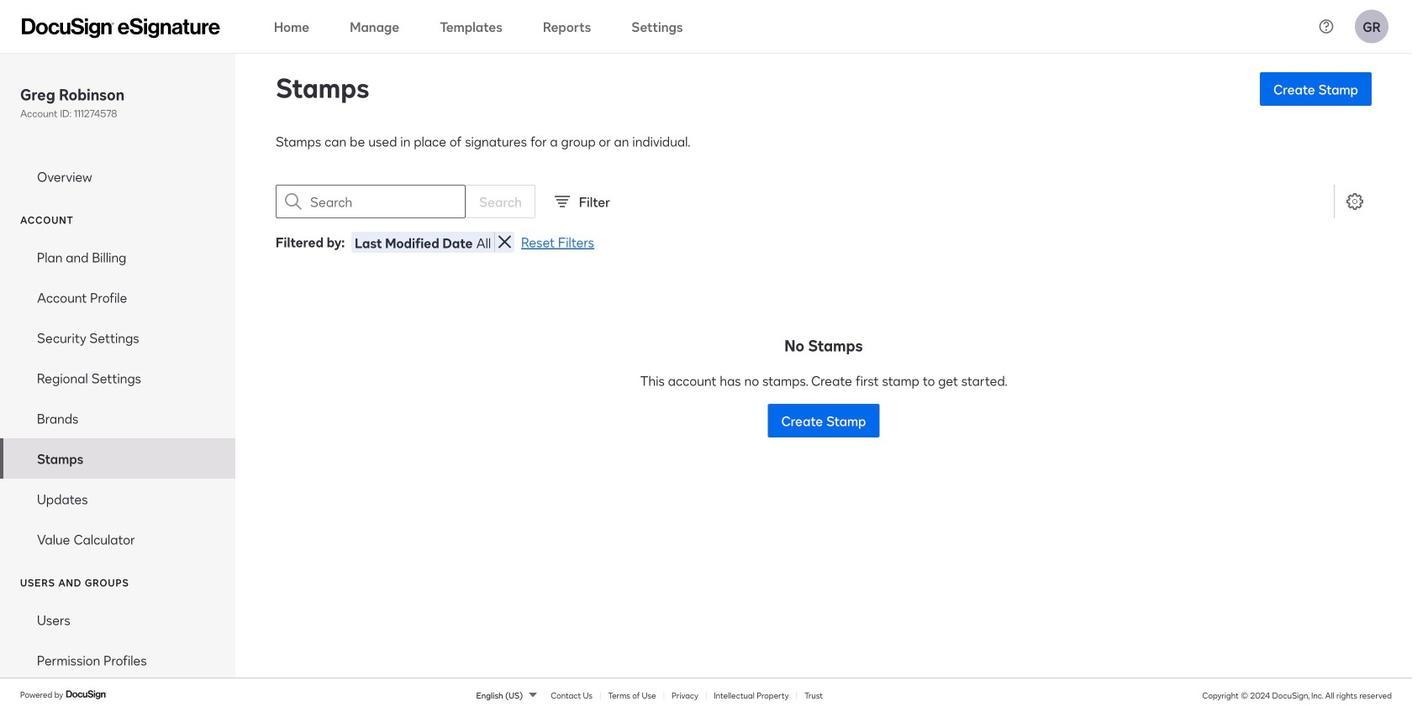 Task type: describe. For each thing, give the bounding box(es) containing it.
docusign image
[[66, 689, 108, 702]]

Search text field
[[310, 186, 465, 218]]

account element
[[0, 237, 235, 560]]



Task type: locate. For each thing, give the bounding box(es) containing it.
users and groups element
[[0, 600, 235, 713]]

docusign admin image
[[22, 18, 220, 38]]



